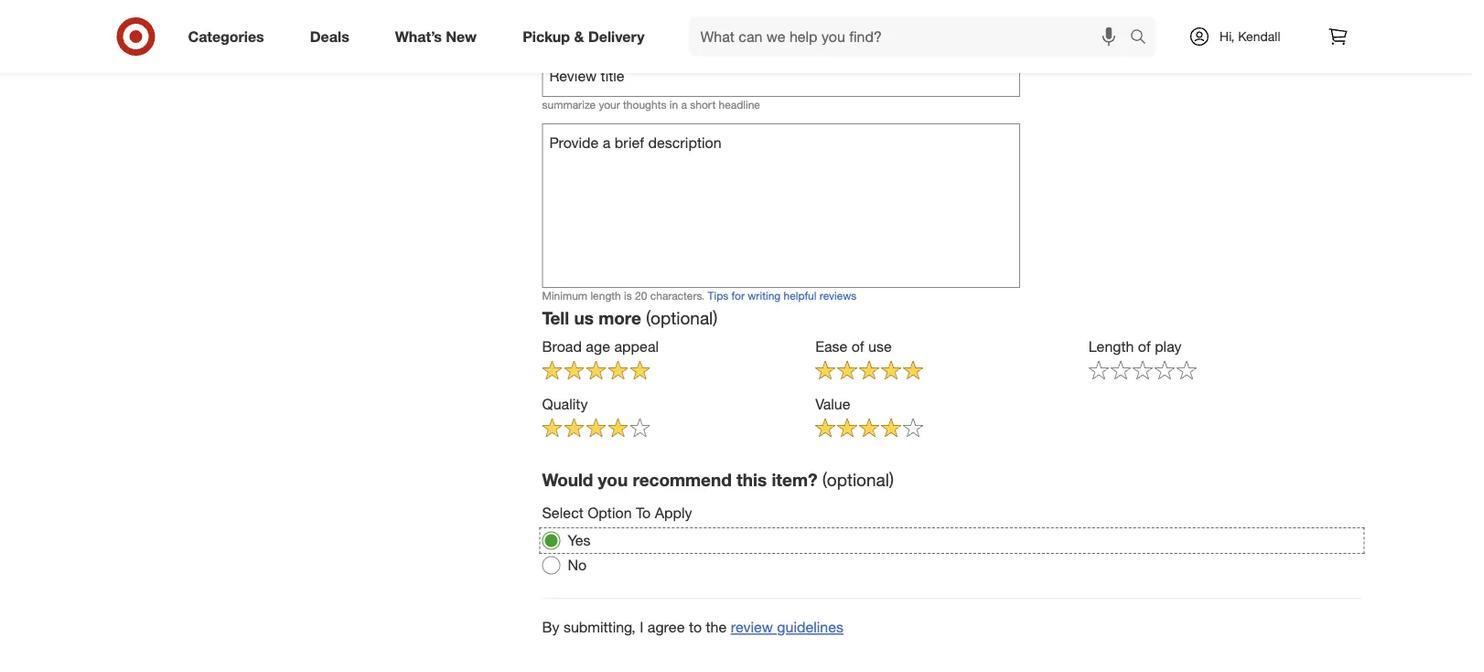 Task type: vqa. For each thing, say whether or not it's contained in the screenshot.
Add to cart button associated with Frank's Red Hot Original Hot Sauce - 25oz / 2pk
no



Task type: describe. For each thing, give the bounding box(es) containing it.
by
[[542, 619, 560, 637]]

hi,
[[1220, 28, 1235, 44]]

kendall
[[1238, 28, 1281, 44]]

tips for writing helpful reviews button
[[708, 288, 857, 304]]

No radio
[[542, 557, 561, 575]]

pickup & delivery
[[523, 28, 645, 45]]

short
[[690, 98, 716, 112]]

yes
[[568, 532, 591, 550]]

quality
[[542, 396, 588, 413]]

your for summarize
[[599, 98, 620, 112]]

1 vertical spatial (optional)
[[823, 470, 894, 491]]

age
[[586, 338, 610, 356]]

0 vertical spatial (optional)
[[646, 308, 718, 329]]

broad age appeal
[[542, 338, 659, 356]]

of for play
[[1138, 338, 1151, 356]]

ease of use
[[816, 338, 892, 356]]

value
[[816, 396, 851, 413]]

use
[[869, 338, 892, 356]]

Yes radio
[[542, 532, 561, 551]]

deals
[[310, 28, 349, 45]]

What can we help you find? suggestions appear below search field
[[690, 16, 1135, 57]]

write
[[542, 28, 585, 49]]

deals link
[[294, 16, 372, 57]]

&
[[574, 28, 584, 45]]

reviews
[[820, 289, 857, 303]]

this
[[737, 470, 767, 491]]

guidelines
[[777, 619, 844, 637]]

tips
[[708, 289, 729, 303]]

write your review
[[542, 28, 685, 49]]

hi, kendall
[[1220, 28, 1281, 44]]

tell us more (optional)
[[542, 308, 718, 329]]

pickup & delivery link
[[507, 16, 668, 57]]

play
[[1155, 338, 1182, 356]]

is
[[624, 289, 632, 303]]

the
[[706, 619, 727, 637]]

by submitting, i agree to the review guidelines
[[542, 619, 844, 637]]

search button
[[1122, 16, 1166, 60]]

minimum
[[542, 289, 588, 303]]

categories link
[[173, 16, 287, 57]]

categories
[[188, 28, 264, 45]]

what's new
[[395, 28, 477, 45]]

recommend
[[633, 470, 732, 491]]

you
[[598, 470, 628, 491]]

option
[[588, 504, 632, 522]]

thoughts
[[623, 98, 667, 112]]

broad
[[542, 338, 582, 356]]

to
[[689, 619, 702, 637]]



Task type: locate. For each thing, give the bounding box(es) containing it.
agree
[[648, 619, 685, 637]]

select option to apply
[[542, 504, 692, 522]]

None text field
[[542, 57, 1021, 97]]

of for use
[[852, 338, 864, 356]]

20
[[635, 289, 647, 303]]

1 vertical spatial review
[[731, 619, 773, 637]]

would
[[542, 470, 593, 491]]

review up summarize your thoughts in a short headline
[[631, 28, 685, 49]]

a
[[681, 98, 687, 112]]

select
[[542, 504, 584, 522]]

appeal
[[614, 338, 659, 356]]

no
[[568, 557, 587, 575]]

writing
[[748, 289, 781, 303]]

to
[[636, 504, 651, 522]]

review right the
[[731, 619, 773, 637]]

1 horizontal spatial of
[[1138, 338, 1151, 356]]

review guidelines button
[[731, 618, 844, 639]]

0 vertical spatial your
[[590, 28, 627, 49]]

would you recommend this item? (optional)
[[542, 470, 894, 491]]

i
[[640, 619, 644, 637]]

new
[[446, 28, 477, 45]]

us
[[574, 308, 594, 329]]

of
[[852, 338, 864, 356], [1138, 338, 1151, 356]]

1 of from the left
[[852, 338, 864, 356]]

your for write
[[590, 28, 627, 49]]

1 horizontal spatial review
[[731, 619, 773, 637]]

ease
[[816, 338, 848, 356]]

your
[[590, 28, 627, 49], [599, 98, 620, 112]]

1 vertical spatial your
[[599, 98, 620, 112]]

length
[[1089, 338, 1134, 356]]

headline
[[719, 98, 760, 112]]

item?
[[772, 470, 818, 491]]

0 horizontal spatial of
[[852, 338, 864, 356]]

of left use at the bottom right of page
[[852, 338, 864, 356]]

in
[[670, 98, 678, 112]]

0 horizontal spatial review
[[631, 28, 685, 49]]

None text field
[[542, 124, 1021, 288]]

length
[[591, 289, 621, 303]]

summarize your thoughts in a short headline
[[542, 98, 760, 112]]

(optional) right item?
[[823, 470, 894, 491]]

length of play
[[1089, 338, 1182, 356]]

2 of from the left
[[1138, 338, 1151, 356]]

pickup
[[523, 28, 570, 45]]

delivery
[[588, 28, 645, 45]]

what's
[[395, 28, 442, 45]]

your right &
[[590, 28, 627, 49]]

review
[[631, 28, 685, 49], [731, 619, 773, 637]]

search
[[1122, 29, 1166, 47]]

0 vertical spatial review
[[631, 28, 685, 49]]

summarize
[[542, 98, 596, 112]]

of left play
[[1138, 338, 1151, 356]]

helpful
[[784, 289, 817, 303]]

apply
[[655, 504, 692, 522]]

what's new link
[[380, 16, 500, 57]]

characters.
[[650, 289, 705, 303]]

your left thoughts
[[599, 98, 620, 112]]

(optional)
[[646, 308, 718, 329], [823, 470, 894, 491]]

submitting,
[[564, 619, 636, 637]]

0 horizontal spatial (optional)
[[646, 308, 718, 329]]

for
[[732, 289, 745, 303]]

minimum length is 20 characters. tips for writing helpful reviews
[[542, 289, 857, 303]]

(optional) down characters.
[[646, 308, 718, 329]]

1 horizontal spatial (optional)
[[823, 470, 894, 491]]

more
[[599, 308, 641, 329]]

tell
[[542, 308, 569, 329]]



